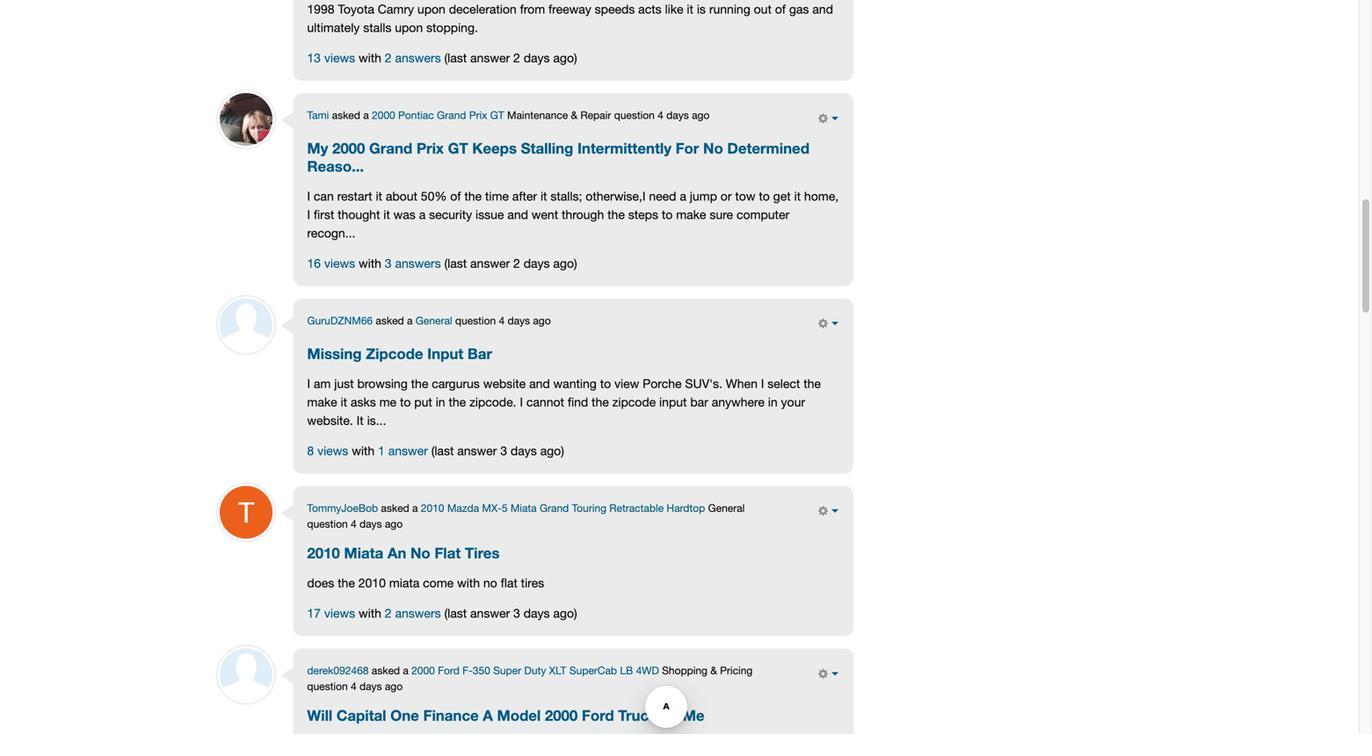 Task type: vqa. For each thing, say whether or not it's contained in the screenshot.
inventory
no



Task type: describe. For each thing, give the bounding box(es) containing it.
xlt
[[549, 665, 566, 677]]

ago up cannot
[[533, 315, 551, 327]]

0 vertical spatial &
[[571, 109, 578, 122]]

porche
[[643, 377, 682, 391]]

4 up the website
[[499, 315, 505, 327]]

was
[[394, 207, 416, 222]]

gurudznm66 asked a general question             4 days ago
[[307, 315, 551, 327]]

of inside 1998 toyota camry upon deceleration from freeway speeds acts like it is  running out of gas and ultimately stalls upon stopping.
[[775, 2, 786, 16]]

put
[[414, 395, 432, 410]]

1 in from the left
[[436, 395, 445, 410]]

after
[[512, 189, 537, 203]]

1 vertical spatial 2010
[[307, 545, 340, 562]]

views for my
[[324, 256, 355, 271]]

anywhere
[[712, 395, 765, 410]]

gurudznm66 link
[[307, 315, 373, 327]]

truck
[[618, 707, 657, 725]]

restart
[[337, 189, 372, 203]]

gurudznm66
[[307, 315, 373, 327]]

steps
[[628, 207, 658, 222]]

the right does
[[338, 576, 355, 591]]

super
[[493, 665, 521, 677]]

8
[[307, 444, 314, 458]]

question inside the shopping & pricing question             4 days ago
[[307, 681, 348, 693]]

finance
[[423, 707, 479, 725]]

(last for prix
[[444, 256, 467, 271]]

2010 miata an no flat tires link
[[307, 545, 500, 562]]

just
[[334, 377, 354, 391]]

1 vertical spatial no
[[410, 545, 430, 562]]

views for 2010
[[324, 607, 355, 621]]

the down cargurus
[[449, 395, 466, 410]]

tommyjoebob
[[307, 502, 378, 515]]

stalls;
[[551, 189, 582, 203]]

stalling
[[521, 139, 573, 157]]

2 in from the left
[[768, 395, 778, 410]]

does
[[307, 576, 334, 591]]

tires
[[521, 576, 544, 591]]

ultimately
[[307, 20, 360, 35]]

model
[[497, 707, 541, 725]]

17 views link
[[307, 607, 355, 621]]

derek092468 link
[[307, 665, 369, 677]]

2000 inside 'my 2000 grand prix gt keeps stalling intermittently for no determined reaso...'
[[332, 139, 365, 157]]

2 answers link for (last answer 3 days ago)
[[385, 607, 441, 621]]

2 down stalls
[[385, 51, 392, 65]]

the left time
[[464, 189, 482, 203]]

1 answers from the top
[[395, 51, 441, 65]]

my
[[307, 139, 328, 157]]

0 vertical spatial upon
[[417, 2, 446, 16]]

question inside general question             4 days ago
[[307, 518, 348, 530]]

prix inside 'my 2000 grand prix gt keeps stalling intermittently for no determined reaso...'
[[417, 139, 444, 157]]

2 down the from
[[513, 51, 520, 65]]

to down need
[[662, 207, 673, 222]]

pricing
[[720, 665, 753, 677]]

it left about
[[376, 189, 382, 203]]

4 inside general question             4 days ago
[[351, 518, 357, 530]]

ago inside the shopping & pricing question             4 days ago
[[385, 681, 403, 693]]

zipcode
[[366, 345, 423, 362]]

ago) down 1998 toyota camry upon deceleration from freeway speeds acts like it is  running out of gas and ultimately stalls upon stopping.
[[553, 51, 577, 65]]

retractable
[[609, 502, 664, 515]]

general link
[[416, 315, 452, 327]]

home,
[[804, 189, 839, 203]]

with down stalls
[[359, 51, 381, 65]]

(last for no
[[444, 607, 467, 621]]

no
[[483, 576, 497, 591]]

2 horizontal spatial grand
[[540, 502, 569, 515]]

out
[[754, 2, 772, 16]]

1 vertical spatial upon
[[395, 20, 423, 35]]

through
[[562, 207, 604, 222]]

maintenance
[[507, 109, 568, 122]]

question up intermittently
[[614, 109, 655, 122]]

and inside the i am just browsing the cargurus website and wanting to view porche suv's.  when i select the make it asks me to put in the zipcode. i cannot find the  zipcode input bar anywhere in your website. it is...
[[529, 377, 550, 391]]

shopping
[[662, 665, 708, 677]]

a
[[483, 707, 493, 725]]

capital
[[337, 707, 386, 725]]

to right me
[[400, 395, 411, 410]]

input
[[659, 395, 687, 410]]

16 views with 3 answers (last answer 2 days ago)
[[307, 256, 577, 271]]

answers for prix
[[395, 256, 441, 271]]

my 2000 grand prix gt keeps stalling intermittently for no determined reaso...
[[307, 139, 810, 175]]

1998 toyota camry upon deceleration from freeway speeds acts like it is  running out of gas and ultimately stalls upon stopping.
[[307, 2, 833, 35]]

and inside 1998 toyota camry upon deceleration from freeway speeds acts like it is  running out of gas and ultimately stalls upon stopping.
[[812, 2, 833, 16]]

about
[[386, 189, 417, 203]]

answer right 1
[[388, 444, 428, 458]]

thought
[[338, 207, 380, 222]]

days up the website
[[508, 315, 530, 327]]

tami
[[307, 109, 329, 122]]

with for 2000
[[359, 256, 381, 271]]

issue
[[476, 207, 504, 222]]

i left can
[[307, 189, 310, 203]]

days down cannot
[[511, 444, 537, 458]]

the up your
[[804, 377, 821, 391]]

(last for bar
[[431, 444, 454, 458]]

asked for capital
[[372, 665, 400, 677]]

2 down miata
[[385, 607, 392, 621]]

views right 13
[[324, 51, 355, 65]]

freeway
[[549, 2, 591, 16]]

1998
[[307, 2, 334, 16]]

my 2000 grand prix gt keeps stalling intermittently for no determined reaso... link
[[307, 139, 839, 175]]

security
[[429, 207, 472, 222]]

17 views with 2 answers (last answer 3 days ago)
[[307, 607, 577, 621]]

ago inside general question             4 days ago
[[385, 518, 403, 530]]

13 views with 2 answers (last answer 2 days ago)
[[307, 51, 577, 65]]

missing zipcode input bar link
[[307, 345, 492, 363]]

find
[[568, 395, 588, 410]]

3 for 2010 miata an no flat tires
[[513, 607, 520, 621]]

intermittently
[[577, 139, 672, 157]]

time
[[485, 189, 509, 203]]

ago) for no
[[553, 607, 577, 621]]

ago up for
[[692, 109, 710, 122]]

sure
[[710, 207, 733, 222]]

jump
[[690, 189, 717, 203]]

2 down after
[[513, 256, 520, 271]]

days up for
[[666, 109, 689, 122]]

zipcode.
[[469, 395, 516, 410]]

for
[[676, 139, 699, 157]]

cargurus
[[432, 377, 480, 391]]

cannot
[[526, 395, 564, 410]]

missing zipcode input bar
[[307, 345, 492, 362]]

question up bar
[[455, 315, 496, 327]]

first
[[314, 207, 334, 222]]

to left get
[[759, 189, 770, 203]]

i right when
[[761, 377, 764, 391]]

derek092468 asked a 2000 ford f-350 super duty xlt supercab lb 4wd
[[307, 665, 659, 677]]

come
[[423, 576, 454, 591]]

one
[[390, 707, 419, 725]]

mazda
[[447, 502, 479, 515]]

or
[[721, 189, 732, 203]]

2000 pontiac grand prix gt link
[[372, 109, 504, 122]]

i can restart it about 50% of the time after it stalls; otherwise,i need a jump  or tow to get it home, i first thought it was a security issue and went through  the steps to make sure computer recogn...
[[307, 189, 839, 240]]

it inside 1998 toyota camry upon deceleration from freeway speeds acts like it is  running out of gas and ultimately stalls upon stopping.
[[687, 2, 693, 16]]

the right find
[[592, 395, 609, 410]]

input
[[427, 345, 463, 362]]

2 vertical spatial 2010
[[358, 576, 386, 591]]

the down otherwise,i on the top left of the page
[[608, 207, 625, 222]]

stopping.
[[426, 20, 478, 35]]

mx-
[[482, 502, 502, 515]]



Task type: locate. For each thing, give the bounding box(es) containing it.
general
[[416, 315, 452, 327], [708, 502, 745, 515]]

ago
[[692, 109, 710, 122], [533, 315, 551, 327], [385, 518, 403, 530], [385, 681, 403, 693]]

views right 16
[[324, 256, 355, 271]]

0 vertical spatial miata
[[511, 502, 537, 515]]

1 horizontal spatial gt
[[490, 109, 504, 122]]

1 horizontal spatial prix
[[469, 109, 487, 122]]

17
[[307, 607, 321, 621]]

4 down 'derek092468'
[[351, 681, 357, 693]]

1 horizontal spatial make
[[676, 207, 706, 222]]

and down after
[[507, 207, 528, 222]]

days inside the shopping & pricing question             4 days ago
[[359, 681, 382, 693]]

2 answers link down miata
[[385, 607, 441, 621]]

2 vertical spatial answers
[[395, 607, 441, 621]]

1 vertical spatial gt
[[448, 139, 468, 157]]

2000 right the model
[[545, 707, 578, 725]]

otherwise,i
[[586, 189, 646, 203]]

of right out
[[775, 2, 786, 16]]

1 vertical spatial &
[[710, 665, 717, 677]]

ago up one
[[385, 681, 403, 693]]

1 vertical spatial grand
[[369, 139, 412, 157]]

question down the tommyjoebob in the bottom left of the page
[[307, 518, 348, 530]]

prix up keeps
[[469, 109, 487, 122]]

to left view
[[600, 377, 611, 391]]

1 vertical spatial general
[[708, 502, 745, 515]]

answers for no
[[395, 607, 441, 621]]

2000 ford f-350 super duty xlt supercab lb 4wd link
[[412, 665, 659, 677]]

view
[[614, 377, 639, 391]]

in left your
[[768, 395, 778, 410]]

16
[[307, 256, 321, 271]]

2 answers link for (last answer 2 days ago)
[[385, 51, 441, 65]]

answer down issue
[[470, 256, 510, 271]]

a for no
[[412, 502, 418, 515]]

ford left truck
[[582, 707, 614, 725]]

the up the put
[[411, 377, 428, 391]]

a right was
[[419, 207, 426, 222]]

reaso...
[[307, 157, 364, 175]]

3
[[385, 256, 392, 271], [500, 444, 507, 458], [513, 607, 520, 621]]

(last right 3 answers "link"
[[444, 256, 467, 271]]

a left general link
[[407, 315, 413, 327]]

with left 1
[[352, 444, 375, 458]]

grand right pontiac
[[437, 109, 466, 122]]

will
[[307, 707, 332, 725]]

pontiac
[[398, 109, 434, 122]]

0 vertical spatial grand
[[437, 109, 466, 122]]

grand down pontiac
[[369, 139, 412, 157]]

an
[[388, 545, 406, 562]]

with for miata
[[359, 607, 381, 621]]

make down "jump"
[[676, 207, 706, 222]]

1 vertical spatial miata
[[344, 545, 383, 562]]

0 vertical spatial gt
[[490, 109, 504, 122]]

asked for 2000
[[332, 109, 360, 122]]

when
[[726, 377, 758, 391]]

with for zipcode
[[352, 444, 375, 458]]

keeps
[[472, 139, 517, 157]]

50%
[[421, 189, 447, 203]]

i
[[307, 189, 310, 203], [307, 207, 310, 222], [307, 377, 310, 391], [761, 377, 764, 391], [520, 395, 523, 410]]

gas
[[789, 2, 809, 16]]

0 horizontal spatial ford
[[438, 665, 460, 677]]

answers down does the 2010 miata come with no flat tires
[[395, 607, 441, 621]]

browsing
[[357, 377, 408, 391]]

days down the tommyjoebob in the bottom left of the page
[[359, 518, 382, 530]]

2 2 answers link from the top
[[385, 607, 441, 621]]

1 vertical spatial of
[[450, 189, 461, 203]]

0 vertical spatial of
[[775, 2, 786, 16]]

ago up an
[[385, 518, 403, 530]]

8 views with 1 answer (last answer 3 days ago)
[[307, 444, 564, 458]]

a right tami
[[363, 109, 369, 122]]

i left cannot
[[520, 395, 523, 410]]

with left no
[[457, 576, 480, 591]]

ago) for bar
[[540, 444, 564, 458]]

asked for zipcode
[[376, 315, 404, 327]]

your
[[781, 395, 805, 410]]

days up capital
[[359, 681, 382, 693]]

miata right 5
[[511, 502, 537, 515]]

answer for bar
[[457, 444, 497, 458]]

answers down stopping.
[[395, 51, 441, 65]]

touring
[[572, 502, 606, 515]]

it inside the i am just browsing the cargurus website and wanting to view porche suv's.  when i select the make it asks me to put in the zipcode. i cannot find the  zipcode input bar anywhere in your website. it is...
[[341, 395, 347, 410]]

and right the gas
[[812, 2, 833, 16]]

1 horizontal spatial in
[[768, 395, 778, 410]]

1 horizontal spatial general
[[708, 502, 745, 515]]

gt left keeps
[[448, 139, 468, 157]]

2010 left mazda
[[421, 502, 444, 515]]

and inside i can restart it about 50% of the time after it stalls; otherwise,i need a jump  or tow to get it home, i first thought it was a security issue and went through  the steps to make sure computer recogn...
[[507, 207, 528, 222]]

speeds
[[595, 2, 635, 16]]

1 vertical spatial prix
[[417, 139, 444, 157]]

question down 'derek092468'
[[307, 681, 348, 693]]

3 answers from the top
[[395, 607, 441, 621]]

bar
[[690, 395, 708, 410]]

0 vertical spatial make
[[676, 207, 706, 222]]

tami link
[[307, 109, 329, 122]]

general right hardtop
[[708, 502, 745, 515]]

days down tires
[[524, 607, 550, 621]]

4 inside the shopping & pricing question             4 days ago
[[351, 681, 357, 693]]

a for finance
[[403, 665, 409, 677]]

no inside 'my 2000 grand prix gt keeps stalling intermittently for no determined reaso...'
[[703, 139, 723, 157]]

0 horizontal spatial grand
[[369, 139, 412, 157]]

duty
[[524, 665, 546, 677]]

3 for missing zipcode input bar
[[500, 444, 507, 458]]

0 horizontal spatial in
[[436, 395, 445, 410]]

2000 left f-
[[412, 665, 435, 677]]

0 horizontal spatial miata
[[344, 545, 383, 562]]

0 horizontal spatial and
[[507, 207, 528, 222]]

5
[[502, 502, 508, 515]]

0 horizontal spatial general
[[416, 315, 452, 327]]

0 horizontal spatial &
[[571, 109, 578, 122]]

2 answers link down stalls
[[385, 51, 441, 65]]

it left is at top
[[687, 2, 693, 16]]

gt inside 'my 2000 grand prix gt keeps stalling intermittently for no determined reaso...'
[[448, 139, 468, 157]]

1 horizontal spatial and
[[529, 377, 550, 391]]

2010 up does
[[307, 545, 340, 562]]

0 horizontal spatial no
[[410, 545, 430, 562]]

derek092468
[[307, 665, 369, 677]]

repair
[[580, 109, 611, 122]]

0 vertical spatial no
[[703, 139, 723, 157]]

1 vertical spatial answers
[[395, 256, 441, 271]]

suv's.
[[685, 377, 722, 391]]

1 horizontal spatial 3
[[500, 444, 507, 458]]

ago) down i can restart it about 50% of the time after it stalls; otherwise,i need a jump  or tow to get it home, i first thought it was a security issue and went through  the steps to make sure computer recogn...
[[553, 256, 577, 271]]

days down went
[[524, 256, 550, 271]]

bar
[[468, 345, 492, 362]]

make down am
[[307, 395, 337, 410]]

2 vertical spatial 3
[[513, 607, 520, 621]]

with right 16 views link
[[359, 256, 381, 271]]

0 vertical spatial answers
[[395, 51, 441, 65]]

(last
[[444, 51, 467, 65], [444, 256, 467, 271], [431, 444, 454, 458], [444, 607, 467, 621]]

views right 17
[[324, 607, 355, 621]]

from
[[520, 2, 545, 16]]

like
[[665, 2, 683, 16]]

is
[[697, 2, 706, 16]]

1 horizontal spatial ford
[[582, 707, 614, 725]]

1 vertical spatial 2 answers link
[[385, 607, 441, 621]]

determined
[[727, 139, 810, 157]]

0 horizontal spatial 2010
[[307, 545, 340, 562]]

computer
[[737, 207, 789, 222]]

1 vertical spatial make
[[307, 395, 337, 410]]

1 horizontal spatial miata
[[511, 502, 537, 515]]

or
[[661, 707, 679, 725]]

and up cannot
[[529, 377, 550, 391]]

3 down zipcode.
[[500, 444, 507, 458]]

0 horizontal spatial make
[[307, 395, 337, 410]]

me
[[683, 707, 705, 725]]

asked right tami
[[332, 109, 360, 122]]

upon up stopping.
[[417, 2, 446, 16]]

general question             4 days ago
[[307, 502, 745, 530]]

gt up keeps
[[490, 109, 504, 122]]

camry
[[378, 2, 414, 16]]

grand
[[437, 109, 466, 122], [369, 139, 412, 157], [540, 502, 569, 515]]

2 answers link
[[385, 51, 441, 65], [385, 607, 441, 621]]

website.
[[307, 414, 353, 428]]

deceleration
[[449, 2, 517, 16]]

of up security
[[450, 189, 461, 203]]

0 vertical spatial 2 answers link
[[385, 51, 441, 65]]

asked right 'derek092468'
[[372, 665, 400, 677]]

1 horizontal spatial 2010
[[358, 576, 386, 591]]

1 horizontal spatial grand
[[437, 109, 466, 122]]

2000 up reaso...
[[332, 139, 365, 157]]

4 up intermittently
[[658, 109, 664, 122]]

0 horizontal spatial prix
[[417, 139, 444, 157]]

make inside the i am just browsing the cargurus website and wanting to view porche suv's.  when i select the make it asks me to put in the zipcode. i cannot find the  zipcode input bar anywhere in your website. it is...
[[307, 395, 337, 410]]

answer down stopping.
[[470, 51, 510, 65]]

ago) for prix
[[553, 256, 577, 271]]

(last right 1 answer link
[[431, 444, 454, 458]]

a for prix
[[363, 109, 369, 122]]

0 vertical spatial and
[[812, 2, 833, 16]]

asked for miata
[[381, 502, 409, 515]]

0 horizontal spatial gt
[[448, 139, 468, 157]]

2 answers from the top
[[395, 256, 441, 271]]

it up went
[[541, 189, 547, 203]]

3 down flat
[[513, 607, 520, 621]]

1 horizontal spatial &
[[710, 665, 717, 677]]

will capital one finance a model 2000 ford truck or me link
[[307, 707, 705, 725]]

i left am
[[307, 377, 310, 391]]

gt
[[490, 109, 504, 122], [448, 139, 468, 157]]

running
[[709, 2, 750, 16]]

2 vertical spatial grand
[[540, 502, 569, 515]]

it right get
[[794, 189, 801, 203]]

0 vertical spatial general
[[416, 315, 452, 327]]

i left first
[[307, 207, 310, 222]]

tami asked a 2000 pontiac grand prix gt maintenance & repair             question             4 days ago
[[307, 109, 710, 122]]

2 horizontal spatial and
[[812, 2, 833, 16]]

2000 left pontiac
[[372, 109, 395, 122]]

me
[[379, 395, 397, 410]]

days down the from
[[524, 51, 550, 65]]

stalls
[[363, 20, 391, 35]]

am
[[314, 377, 331, 391]]

tires
[[465, 545, 500, 562]]

general inside general question             4 days ago
[[708, 502, 745, 515]]

& left repair
[[571, 109, 578, 122]]

website
[[483, 377, 526, 391]]

grand left touring
[[540, 502, 569, 515]]

2 horizontal spatial 3
[[513, 607, 520, 621]]

2010 left miata
[[358, 576, 386, 591]]

grand inside 'my 2000 grand prix gt keeps stalling intermittently for no determined reaso...'
[[369, 139, 412, 157]]

answer for no
[[470, 607, 510, 621]]

1 vertical spatial 3
[[500, 444, 507, 458]]

a for bar
[[407, 315, 413, 327]]

2 vertical spatial and
[[529, 377, 550, 391]]

need
[[649, 189, 676, 203]]

(last down stopping.
[[444, 51, 467, 65]]

1 vertical spatial ford
[[582, 707, 614, 725]]

prix down 2000 pontiac grand prix gt link
[[417, 139, 444, 157]]

1 horizontal spatial of
[[775, 2, 786, 16]]

0 vertical spatial prix
[[469, 109, 487, 122]]

make inside i can restart it about 50% of the time after it stalls; otherwise,i need a jump  or tow to get it home, i first thought it was a security issue and went through  the steps to make sure computer recogn...
[[676, 207, 706, 222]]

2010 mazda mx-5 miata grand touring retractable hardtop link
[[421, 502, 705, 515]]

no right an
[[410, 545, 430, 562]]

it down just
[[341, 395, 347, 410]]

2 horizontal spatial 2010
[[421, 502, 444, 515]]

it left was
[[383, 207, 390, 222]]

4 down the tommyjoebob in the bottom left of the page
[[351, 518, 357, 530]]

350
[[473, 665, 490, 677]]

1 vertical spatial and
[[507, 207, 528, 222]]

no right for
[[703, 139, 723, 157]]

days inside general question             4 days ago
[[359, 518, 382, 530]]

with right 17 views link
[[359, 607, 381, 621]]

1 2 answers link from the top
[[385, 51, 441, 65]]

wanting
[[553, 377, 597, 391]]

0 horizontal spatial of
[[450, 189, 461, 203]]

will capital one finance a model 2000 ford truck or me
[[307, 707, 705, 725]]

tow
[[735, 189, 755, 203]]

& inside the shopping & pricing question             4 days ago
[[710, 665, 717, 677]]

views for missing
[[317, 444, 348, 458]]

of
[[775, 2, 786, 16], [450, 189, 461, 203]]

views
[[324, 51, 355, 65], [324, 256, 355, 271], [317, 444, 348, 458], [324, 607, 355, 621]]

a right need
[[680, 189, 686, 203]]

0 vertical spatial 3
[[385, 256, 392, 271]]

answers down was
[[395, 256, 441, 271]]

2010
[[421, 502, 444, 515], [307, 545, 340, 562], [358, 576, 386, 591]]

0 vertical spatial ford
[[438, 665, 460, 677]]

ago) down cannot
[[540, 444, 564, 458]]

(last down come
[[444, 607, 467, 621]]

of inside i can restart it about 50% of the time after it stalls; otherwise,i need a jump  or tow to get it home, i first thought it was a security issue and went through  the steps to make sure computer recogn...
[[450, 189, 461, 203]]

answer for prix
[[470, 256, 510, 271]]

0 vertical spatial 2010
[[421, 502, 444, 515]]

get
[[773, 189, 791, 203]]

asked up 'zipcode'
[[376, 315, 404, 327]]

0 horizontal spatial 3
[[385, 256, 392, 271]]

flat
[[435, 545, 461, 562]]

1 horizontal spatial no
[[703, 139, 723, 157]]



